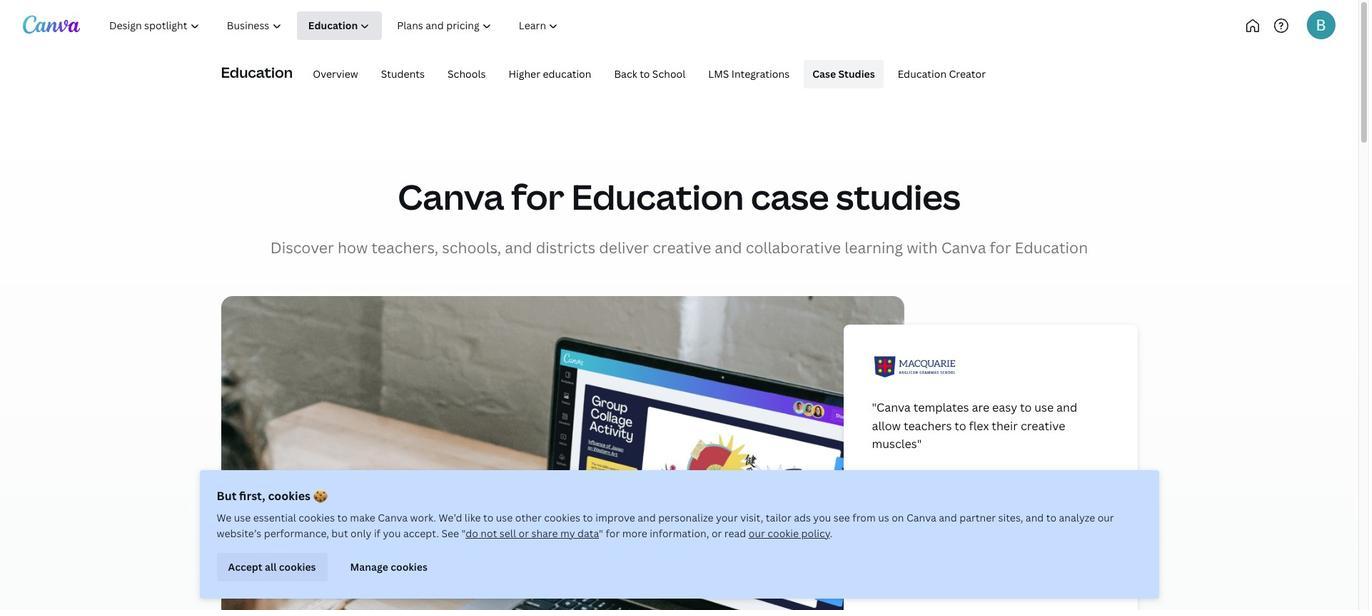 Task type: locate. For each thing, give the bounding box(es) containing it.
use up sell
[[496, 511, 513, 525]]

1 vertical spatial creative
[[1021, 418, 1066, 434]]

your
[[716, 511, 738, 525]]

to down anglican
[[1047, 511, 1057, 525]]

but
[[217, 488, 237, 504]]

0 horizontal spatial or
[[519, 527, 529, 541]]

2 horizontal spatial use
[[1035, 400, 1054, 416]]

cookies down 🍪
[[299, 511, 335, 525]]

canva
[[398, 174, 504, 220], [942, 238, 987, 258], [378, 511, 408, 525], [907, 511, 937, 525]]

job
[[902, 478, 921, 492]]

or left the read
[[712, 527, 722, 541]]

see
[[442, 527, 459, 541]]

our right "analyze"
[[1098, 511, 1114, 525]]

0 vertical spatial school
[[653, 67, 686, 81]]

1 vertical spatial school
[[946, 494, 979, 508]]

cookies inside "manage cookies" button
[[391, 560, 428, 574]]

sell
[[500, 527, 516, 541]]

their
[[992, 418, 1018, 434]]

sites,
[[999, 511, 1024, 525]]

0 vertical spatial you
[[814, 511, 831, 525]]

to right back
[[640, 67, 650, 81]]

0 horizontal spatial for
[[511, 174, 565, 220]]

see
[[834, 511, 850, 525]]

1 horizontal spatial you
[[814, 511, 831, 525]]

you right if
[[383, 527, 401, 541]]

canva up schools,
[[398, 174, 504, 220]]

easy
[[993, 400, 1018, 416]]

overview link
[[304, 60, 367, 89]]

to
[[640, 67, 650, 81], [1020, 400, 1032, 416], [955, 418, 967, 434], [337, 511, 348, 525], [483, 511, 494, 525], [583, 511, 593, 525], [1047, 511, 1057, 525]]

students
[[381, 67, 425, 81]]

us
[[878, 511, 890, 525]]

creative right their
[[1021, 418, 1066, 434]]

creative down canva for education case studies
[[653, 238, 711, 258]]

0 horizontal spatial "
[[462, 527, 466, 541]]

school right back
[[653, 67, 686, 81]]

2 horizontal spatial for
[[990, 238, 1011, 258]]

use right easy
[[1035, 400, 1054, 416]]

school up partner on the right of the page
[[946, 494, 979, 508]]

and down "macquarie"
[[1026, 511, 1044, 525]]

or right sell
[[519, 527, 529, 541]]

grammar
[[872, 510, 918, 524]]

of
[[900, 494, 910, 508]]

case studies link
[[804, 60, 884, 89]]

0 vertical spatial our
[[1098, 511, 1114, 525]]

1 " from the left
[[462, 527, 466, 541]]

cookies up my
[[544, 511, 581, 525]]

school down junior
[[920, 510, 953, 524]]

with
[[907, 238, 938, 258]]

districts
[[536, 238, 596, 258]]

essential
[[253, 511, 296, 525]]

1 horizontal spatial or
[[712, 527, 722, 541]]

cookies down accept.
[[391, 560, 428, 574]]

"canva templates are easy to use and allow teachers to flex their creative muscles"
[[872, 400, 1078, 452]]

ads
[[794, 511, 811, 525]]

if
[[374, 527, 381, 541]]

to up data
[[583, 511, 593, 525]]

studies
[[836, 174, 961, 220]]

you
[[814, 511, 831, 525], [383, 527, 401, 541]]

school
[[653, 67, 686, 81], [946, 494, 979, 508], [920, 510, 953, 524]]

1 vertical spatial our
[[749, 527, 765, 541]]

not
[[481, 527, 497, 541]]

integrations
[[732, 67, 790, 81]]

canva up if
[[378, 511, 408, 525]]

0 vertical spatial for
[[511, 174, 565, 220]]

and right schools,
[[505, 238, 532, 258]]

cookies inside accept all cookies button
[[279, 560, 316, 574]]

" down "improve"
[[599, 527, 603, 541]]

1 horizontal spatial our
[[1098, 511, 1114, 525]]

on
[[892, 511, 904, 525]]

muscles"
[[872, 437, 922, 452]]

discover how teachers, schools, and districts deliver creative and collaborative learning with canva for education
[[271, 238, 1088, 258]]

do
[[466, 527, 478, 541]]

more
[[622, 527, 648, 541]]

0 vertical spatial creative
[[653, 238, 711, 258]]

schools
[[448, 67, 486, 81]]

we'd
[[439, 511, 462, 525]]

analyze
[[1059, 511, 1096, 525]]

school inside "link"
[[653, 67, 686, 81]]

learning
[[845, 238, 903, 258]]

" right see at the bottom of page
[[462, 527, 466, 541]]

we use essential cookies to make canva work. we'd like to use other cookies to improve and personalize your visit, tailor ads you see from us on canva and partner sites, and to analyze our website's performance, but only if you accept. see "
[[217, 511, 1114, 541]]

lms integrations
[[709, 67, 790, 81]]

menu bar
[[299, 60, 995, 89]]

creative
[[653, 238, 711, 258], [1021, 418, 1066, 434]]

1 horizontal spatial "
[[599, 527, 603, 541]]

🍪
[[313, 488, 328, 504]]

1 horizontal spatial use
[[496, 511, 513, 525]]

data
[[578, 527, 599, 541]]

lms integrations link
[[700, 60, 798, 89]]

and down junior
[[939, 511, 957, 525]]

our down visit,
[[749, 527, 765, 541]]

cookies right 'all'
[[279, 560, 316, 574]]

and right easy
[[1057, 400, 1078, 416]]

collaborative
[[746, 238, 841, 258]]

only
[[351, 527, 372, 541]]

our
[[1098, 511, 1114, 525], [749, 527, 765, 541]]

canva right with
[[942, 238, 987, 258]]

lms
[[709, 67, 729, 81]]

education creator link
[[889, 60, 995, 89]]

we
[[217, 511, 232, 525]]

our inside we use essential cookies to make canva work. we'd like to use other cookies to improve and personalize your visit, tailor ads you see from us on canva and partner sites, and to analyze our website's performance, but only if you accept. see "
[[1098, 511, 1114, 525]]

1 vertical spatial you
[[383, 527, 401, 541]]

top level navigation element
[[97, 11, 619, 40]]

keera job head of junior school at macquarie anglican grammar school
[[872, 478, 1088, 524]]

templates
[[914, 400, 969, 416]]

and
[[505, 238, 532, 258], [715, 238, 742, 258], [1057, 400, 1078, 416], [638, 511, 656, 525], [939, 511, 957, 525], [1026, 511, 1044, 525]]

0 horizontal spatial our
[[749, 527, 765, 541]]

like
[[465, 511, 481, 525]]

higher
[[509, 67, 541, 81]]

"canva
[[872, 400, 911, 416]]

creative inside "canva templates are easy to use and allow teachers to flex their creative muscles"
[[1021, 418, 1066, 434]]

policy
[[802, 527, 830, 541]]

case
[[751, 174, 829, 220]]

1 horizontal spatial creative
[[1021, 418, 1066, 434]]

" inside we use essential cookies to make canva work. we'd like to use other cookies to improve and personalize your visit, tailor ads you see from us on canva and partner sites, and to analyze our website's performance, but only if you accept. see "
[[462, 527, 466, 541]]

use
[[1035, 400, 1054, 416], [234, 511, 251, 525], [496, 511, 513, 525]]

but first, cookies 🍪
[[217, 488, 328, 504]]

canva down junior
[[907, 511, 937, 525]]

to inside "link"
[[640, 67, 650, 81]]

2 vertical spatial for
[[606, 527, 620, 541]]

work.
[[410, 511, 436, 525]]

to left the flex
[[955, 418, 967, 434]]

you up policy
[[814, 511, 831, 525]]

"
[[462, 527, 466, 541], [599, 527, 603, 541]]

2 or from the left
[[712, 527, 722, 541]]

back to school
[[614, 67, 686, 81]]

use up website's
[[234, 511, 251, 525]]

flex
[[969, 418, 989, 434]]

teachers
[[904, 418, 952, 434]]

menu bar containing overview
[[299, 60, 995, 89]]

performance,
[[264, 527, 329, 541]]

cookies up essential
[[268, 488, 311, 504]]

accept
[[228, 560, 263, 574]]

canva for education case studies
[[398, 174, 961, 220]]

accept all cookies button
[[217, 553, 327, 582]]



Task type: vqa. For each thing, say whether or not it's contained in the screenshot.
Anglican
yes



Task type: describe. For each thing, give the bounding box(es) containing it.
teachers,
[[372, 238, 439, 258]]

information,
[[650, 527, 709, 541]]

allow
[[872, 418, 901, 434]]

website's
[[217, 527, 262, 541]]

accept.
[[403, 527, 439, 541]]

1 or from the left
[[519, 527, 529, 541]]

are
[[972, 400, 990, 416]]

2 " from the left
[[599, 527, 603, 541]]

read
[[725, 527, 746, 541]]

0 horizontal spatial use
[[234, 511, 251, 525]]

back to school link
[[606, 60, 694, 89]]

2 vertical spatial school
[[920, 510, 953, 524]]

to right like
[[483, 511, 494, 525]]

macquarie
[[993, 494, 1044, 508]]

junior
[[912, 494, 943, 508]]

visit,
[[741, 511, 764, 525]]

0 horizontal spatial creative
[[653, 238, 711, 258]]

to up 'but'
[[337, 511, 348, 525]]

my
[[560, 527, 575, 541]]

cookie
[[768, 527, 799, 541]]

higher education link
[[500, 60, 600, 89]]

schools link
[[439, 60, 494, 89]]

and up do not sell or share my data " for more information, or read our cookie policy .
[[638, 511, 656, 525]]

share
[[532, 527, 558, 541]]

deliver
[[599, 238, 649, 258]]

do not sell or share my data link
[[466, 527, 599, 541]]

all
[[265, 560, 277, 574]]

our cookie policy link
[[749, 527, 830, 541]]

make
[[350, 511, 375, 525]]

first,
[[239, 488, 265, 504]]

keera
[[872, 478, 900, 492]]

case studies
[[813, 67, 875, 81]]

use inside "canva templates are easy to use and allow teachers to flex their creative muscles"
[[1035, 400, 1054, 416]]

0 horizontal spatial you
[[383, 527, 401, 541]]

case
[[813, 67, 836, 81]]

students link
[[372, 60, 433, 89]]

and left collaborative
[[715, 238, 742, 258]]

higher education
[[509, 67, 592, 81]]

.
[[830, 527, 833, 541]]

and inside "canva templates are easy to use and allow teachers to flex their creative muscles"
[[1057, 400, 1078, 416]]

manage cookies button
[[339, 553, 439, 582]]

manage
[[350, 560, 388, 574]]

personalize
[[658, 511, 714, 525]]

1 horizontal spatial for
[[606, 527, 620, 541]]

other
[[515, 511, 542, 525]]

creator
[[949, 67, 986, 81]]

manage cookies
[[350, 560, 428, 574]]

but
[[332, 527, 348, 541]]

overview
[[313, 67, 358, 81]]

at
[[981, 494, 991, 508]]

from
[[853, 511, 876, 525]]

back
[[614, 67, 637, 81]]

accept all cookies
[[228, 560, 316, 574]]

how
[[338, 238, 368, 258]]

head
[[872, 494, 898, 508]]

tailor
[[766, 511, 792, 525]]

improve
[[596, 511, 635, 525]]

studies
[[839, 67, 875, 81]]

anglican
[[1047, 494, 1088, 508]]

do not sell or share my data " for more information, or read our cookie policy .
[[466, 527, 833, 541]]

to right easy
[[1020, 400, 1032, 416]]

1 vertical spatial for
[[990, 238, 1011, 258]]

education
[[543, 67, 592, 81]]

schools,
[[442, 238, 501, 258]]

partner
[[960, 511, 996, 525]]

education creator
[[898, 67, 986, 81]]



